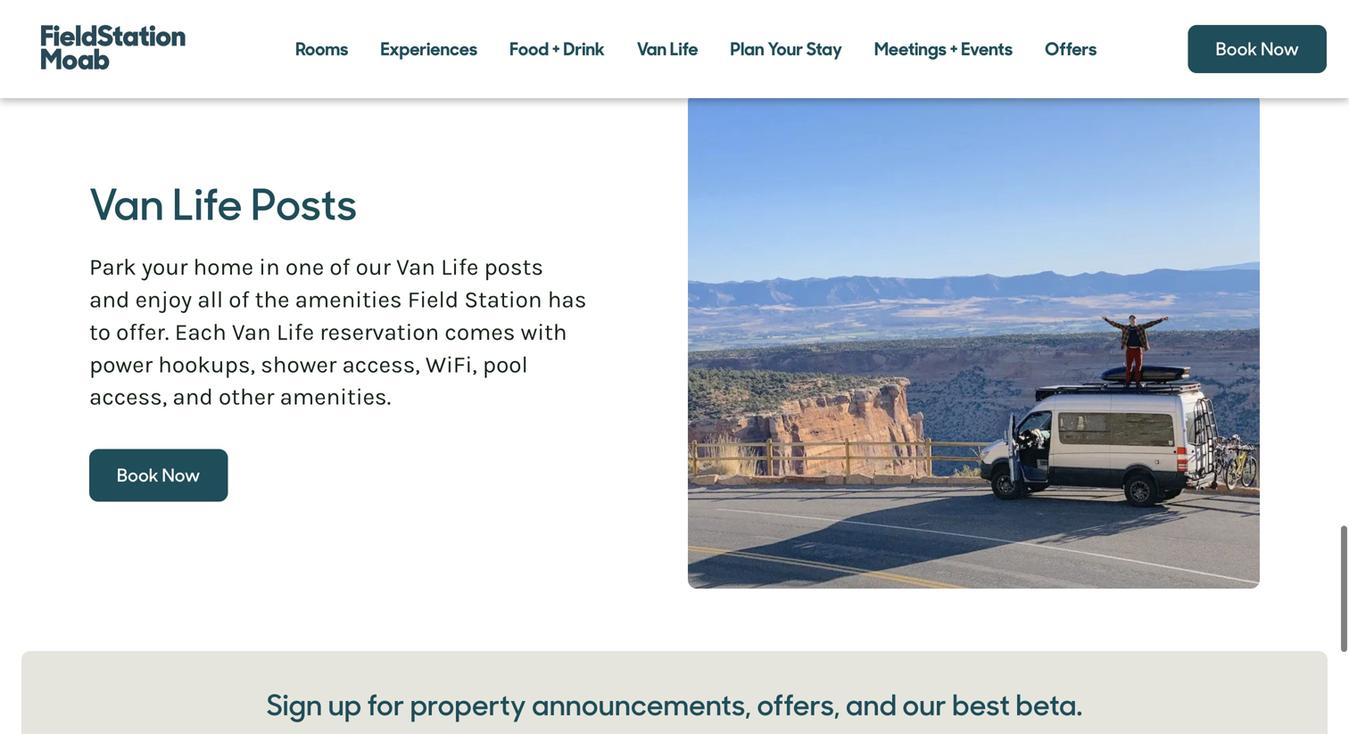 Task type: locate. For each thing, give the bounding box(es) containing it.
wifi,
[[425, 351, 477, 378]]

1 horizontal spatial book now
[[1216, 37, 1299, 61]]

posts
[[251, 177, 357, 233]]

van up field at top
[[396, 254, 435, 281]]

0 vertical spatial book now
[[1216, 37, 1299, 61]]

1 horizontal spatial book
[[1216, 37, 1257, 61]]

1 horizontal spatial +
[[950, 37, 958, 61]]

pool
[[483, 351, 528, 378]]

life left plan
[[670, 37, 698, 61]]

your
[[768, 37, 803, 61]]

posts
[[484, 254, 543, 281]]

van life
[[637, 37, 698, 61]]

access, down the power
[[89, 383, 167, 411]]

plan your stay
[[730, 37, 842, 61]]

of right all
[[229, 286, 249, 313]]

book now link
[[1188, 25, 1327, 73], [91, 451, 226, 500]]

with
[[521, 318, 567, 346]]

van down the on the left of page
[[232, 318, 271, 346]]

our
[[356, 254, 391, 281], [902, 687, 946, 725]]

0 vertical spatial book now link
[[1188, 25, 1327, 73]]

offers
[[1045, 37, 1097, 61]]

events
[[961, 37, 1013, 61]]

+ left events
[[950, 37, 958, 61]]

0 horizontal spatial +
[[552, 37, 560, 61]]

rooms
[[295, 37, 348, 61]]

van
[[637, 37, 667, 61], [89, 177, 164, 233], [396, 254, 435, 281], [232, 318, 271, 346]]

park
[[89, 254, 136, 281]]

2 vertical spatial and
[[846, 687, 897, 725]]

book now for the left the book now link
[[117, 464, 200, 487]]

of
[[330, 254, 350, 281], [229, 286, 249, 313]]

book
[[1216, 37, 1257, 61], [117, 464, 158, 487]]

1 horizontal spatial now
[[1261, 37, 1299, 61]]

van right drink at the left top
[[637, 37, 667, 61]]

drink
[[563, 37, 605, 61]]

reservation
[[320, 318, 439, 346]]

of up amenities
[[330, 254, 350, 281]]

0 horizontal spatial our
[[356, 254, 391, 281]]

1 vertical spatial and
[[173, 383, 213, 411]]

access, down reservation
[[342, 351, 420, 378]]

enjoy
[[135, 286, 192, 313]]

station
[[464, 286, 542, 313]]

meetings + events link
[[858, 22, 1029, 76]]

power
[[89, 351, 153, 378]]

for
[[367, 687, 404, 725]]

1 vertical spatial book now
[[117, 464, 200, 487]]

access,
[[342, 351, 420, 378], [89, 383, 167, 411]]

1 vertical spatial access,
[[89, 383, 167, 411]]

1 horizontal spatial our
[[902, 687, 946, 725]]

and down hookups,
[[173, 383, 213, 411]]

field
[[407, 286, 459, 313]]

our up amenities
[[356, 254, 391, 281]]

and right "offers,"
[[846, 687, 897, 725]]

van up park
[[89, 177, 164, 233]]

1 vertical spatial of
[[229, 286, 249, 313]]

0 vertical spatial book
[[1216, 37, 1257, 61]]

life up shower
[[277, 318, 314, 346]]

plan your stay link
[[714, 22, 858, 76]]

each
[[175, 318, 226, 346]]

0 horizontal spatial and
[[89, 286, 130, 313]]

plan
[[730, 37, 764, 61]]

+
[[552, 37, 560, 61], [950, 37, 958, 61]]

life up field at top
[[441, 254, 478, 281]]

2 horizontal spatial and
[[846, 687, 897, 725]]

1 horizontal spatial of
[[330, 254, 350, 281]]

food
[[510, 37, 549, 61]]

our left best
[[902, 687, 946, 725]]

and
[[89, 286, 130, 313], [173, 383, 213, 411], [846, 687, 897, 725]]

+ right food
[[552, 37, 560, 61]]

1 horizontal spatial access,
[[342, 351, 420, 378]]

1 vertical spatial our
[[902, 687, 946, 725]]

our inside the park your home in one of our van life posts and enjoy all of the amenities field station has to offer. each van life reservation comes with power hookups, shower access, wifi, pool access, and other amenities.
[[356, 254, 391, 281]]

0 vertical spatial our
[[356, 254, 391, 281]]

life
[[670, 37, 698, 61], [172, 177, 242, 233], [441, 254, 478, 281], [277, 318, 314, 346]]

and down park
[[89, 286, 130, 313]]

home
[[193, 254, 254, 281]]

1 vertical spatial book
[[117, 464, 158, 487]]

has
[[548, 286, 587, 313]]

2 + from the left
[[950, 37, 958, 61]]

meetings
[[874, 37, 947, 61]]

book now for rightmost the book now link
[[1216, 37, 1299, 61]]

0 horizontal spatial access,
[[89, 383, 167, 411]]

1 vertical spatial book now link
[[91, 451, 226, 500]]

sign
[[267, 687, 322, 725]]

to
[[89, 318, 111, 346]]

0 horizontal spatial book now
[[117, 464, 200, 487]]

1 + from the left
[[552, 37, 560, 61]]

experiences link
[[364, 22, 494, 76]]

offer.
[[116, 318, 169, 346]]

announcements,
[[532, 687, 751, 725]]

0 horizontal spatial now
[[162, 464, 200, 487]]

now
[[1261, 37, 1299, 61], [162, 464, 200, 487]]

book now
[[1216, 37, 1299, 61], [117, 464, 200, 487]]

food + drink
[[510, 37, 605, 61]]



Task type: vqa. For each thing, say whether or not it's contained in the screenshot.
Privacy Policy 'link' to the left
no



Task type: describe. For each thing, give the bounding box(es) containing it.
experiences
[[381, 37, 478, 61]]

van life posts
[[89, 177, 357, 233]]

property
[[410, 687, 526, 725]]

0 horizontal spatial book
[[117, 464, 158, 487]]

park your home in one of our van life posts and enjoy all of the amenities field station has to offer. each van life reservation comes with power hookups, shower access, wifi, pool access, and other amenities.
[[89, 254, 587, 411]]

0 vertical spatial of
[[330, 254, 350, 281]]

0 horizontal spatial of
[[229, 286, 249, 313]]

shower
[[261, 351, 337, 378]]

0 horizontal spatial book now link
[[91, 451, 226, 500]]

best
[[952, 687, 1010, 725]]

meetings + events
[[874, 37, 1013, 61]]

in
[[259, 254, 280, 281]]

hookups,
[[158, 351, 255, 378]]

0 vertical spatial and
[[89, 286, 130, 313]]

amenities.
[[280, 383, 391, 411]]

the
[[255, 286, 289, 313]]

1 horizontal spatial book now link
[[1188, 25, 1327, 73]]

life up home
[[172, 177, 242, 233]]

all
[[197, 286, 223, 313]]

food + drink link
[[494, 22, 621, 76]]

up
[[328, 687, 361, 725]]

1 vertical spatial now
[[162, 464, 200, 487]]

van life link
[[621, 22, 714, 76]]

+ for events
[[950, 37, 958, 61]]

sign up for property announcements, offers, and our best beta.
[[267, 687, 1082, 725]]

comes
[[445, 318, 515, 346]]

beta.
[[1016, 687, 1082, 725]]

offers link
[[1029, 22, 1113, 76]]

one
[[285, 254, 324, 281]]

1 horizontal spatial and
[[173, 383, 213, 411]]

your
[[142, 254, 188, 281]]

stay
[[806, 37, 842, 61]]

other
[[219, 383, 274, 411]]

amenities
[[295, 286, 402, 313]]

rooms link
[[279, 22, 364, 76]]

+ for drink
[[552, 37, 560, 61]]

0 vertical spatial now
[[1261, 37, 1299, 61]]

0 vertical spatial access,
[[342, 351, 420, 378]]

offers,
[[757, 687, 840, 725]]



